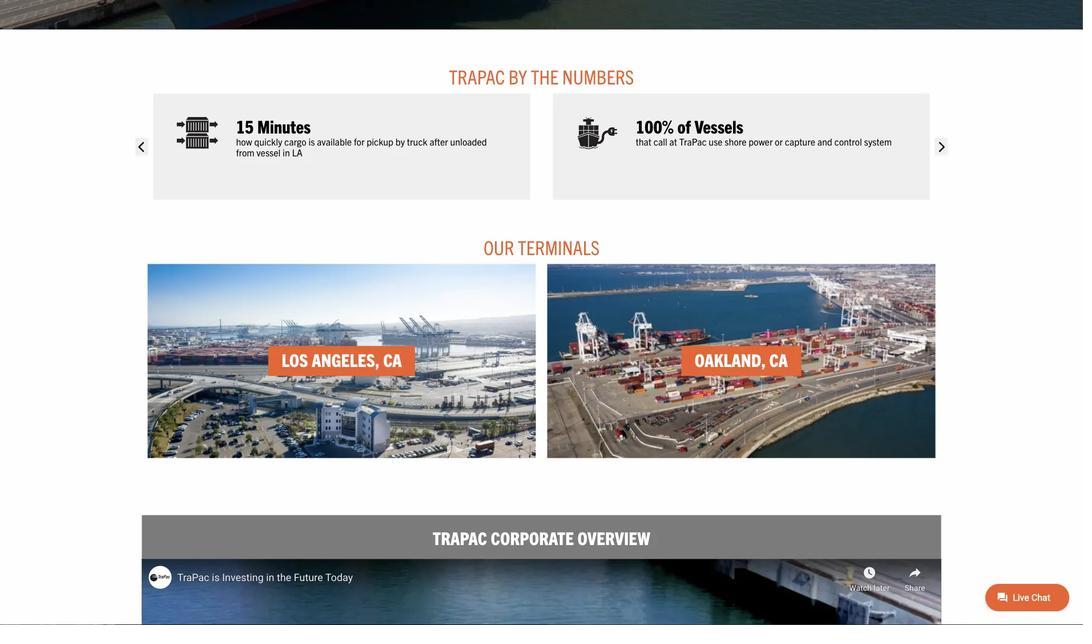 Task type: describe. For each thing, give the bounding box(es) containing it.
trapac inside 100% of vessels that call at trapac use shore power or capture and control system
[[680, 135, 707, 147]]

available
[[317, 135, 352, 147]]

corporate
[[491, 526, 574, 549]]

la
[[292, 146, 303, 158]]

trapac oakland image
[[0, 0, 1084, 29]]

the
[[531, 64, 559, 88]]

from
[[236, 146, 255, 158]]

vessels
[[695, 115, 744, 137]]

1 solid image from the left
[[136, 138, 148, 155]]

trapac by the numbers
[[449, 64, 634, 88]]

0 horizontal spatial trapac
[[433, 526, 487, 549]]

call
[[654, 135, 668, 147]]

our terminals
[[484, 235, 600, 259]]

power
[[749, 135, 773, 147]]

2 solid image from the left
[[935, 138, 948, 155]]

or
[[775, 135, 783, 147]]

truck
[[407, 135, 428, 147]]

terminals
[[518, 235, 600, 259]]

is
[[309, 135, 315, 147]]

by
[[509, 64, 527, 88]]

unloaded
[[450, 135, 487, 147]]

how
[[236, 135, 252, 147]]

for
[[354, 135, 365, 147]]

100% of vessels that call at trapac use shore power or capture and control system
[[636, 115, 892, 147]]

capture
[[785, 135, 816, 147]]

and
[[818, 135, 833, 147]]

after
[[430, 135, 448, 147]]

100%
[[636, 115, 674, 137]]

by
[[396, 135, 405, 147]]

of
[[678, 115, 691, 137]]

quickly
[[254, 135, 282, 147]]



Task type: vqa. For each thing, say whether or not it's contained in the screenshot.
main content
yes



Task type: locate. For each thing, give the bounding box(es) containing it.
cargo
[[285, 135, 307, 147]]

system
[[865, 135, 892, 147]]

trapac corporate overview
[[433, 526, 651, 549]]

15
[[236, 115, 254, 137]]

1 horizontal spatial solid image
[[935, 138, 948, 155]]

vessel
[[257, 146, 281, 158]]

trapac
[[449, 64, 505, 88]]

shore
[[725, 135, 747, 147]]

15 minutes how quickly cargo is available for pickup by truck after unloaded from vessel in la
[[236, 115, 487, 158]]

solid image
[[136, 138, 148, 155], [935, 138, 948, 155]]

control
[[835, 135, 862, 147]]

1 horizontal spatial trapac
[[680, 135, 707, 147]]

pickup
[[367, 135, 394, 147]]

at
[[670, 135, 678, 147]]

main content containing trapac by the numbers
[[131, 64, 953, 625]]

minutes
[[257, 115, 311, 137]]

use
[[709, 135, 723, 147]]

that
[[636, 135, 652, 147]]

in
[[283, 146, 290, 158]]

overview
[[578, 526, 651, 549]]

trapac
[[680, 135, 707, 147], [433, 526, 487, 549]]

our
[[484, 235, 514, 259]]

main content
[[131, 64, 953, 625]]

0 horizontal spatial solid image
[[136, 138, 148, 155]]

1 vertical spatial trapac
[[433, 526, 487, 549]]

0 vertical spatial trapac
[[680, 135, 707, 147]]

numbers
[[563, 64, 634, 88]]



